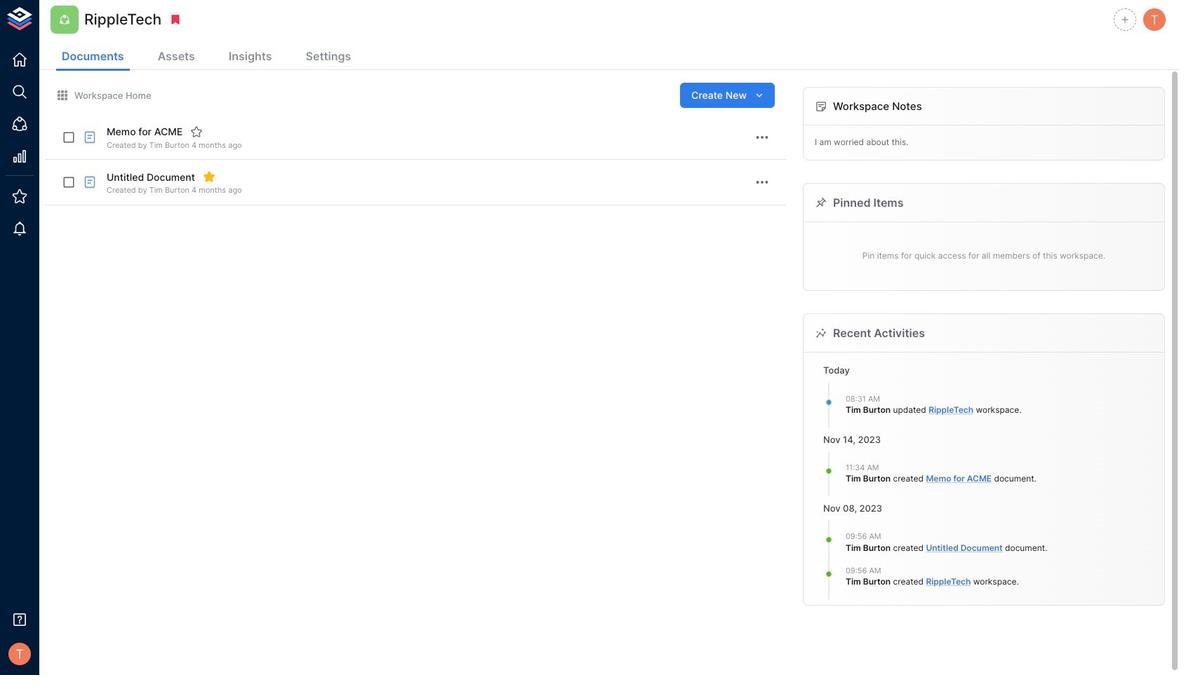 Task type: locate. For each thing, give the bounding box(es) containing it.
remove bookmark image
[[169, 13, 182, 26]]

remove favorite image
[[203, 171, 215, 183]]



Task type: describe. For each thing, give the bounding box(es) containing it.
favorite image
[[190, 126, 203, 138]]



Task type: vqa. For each thing, say whether or not it's contained in the screenshot.
Settings image
no



